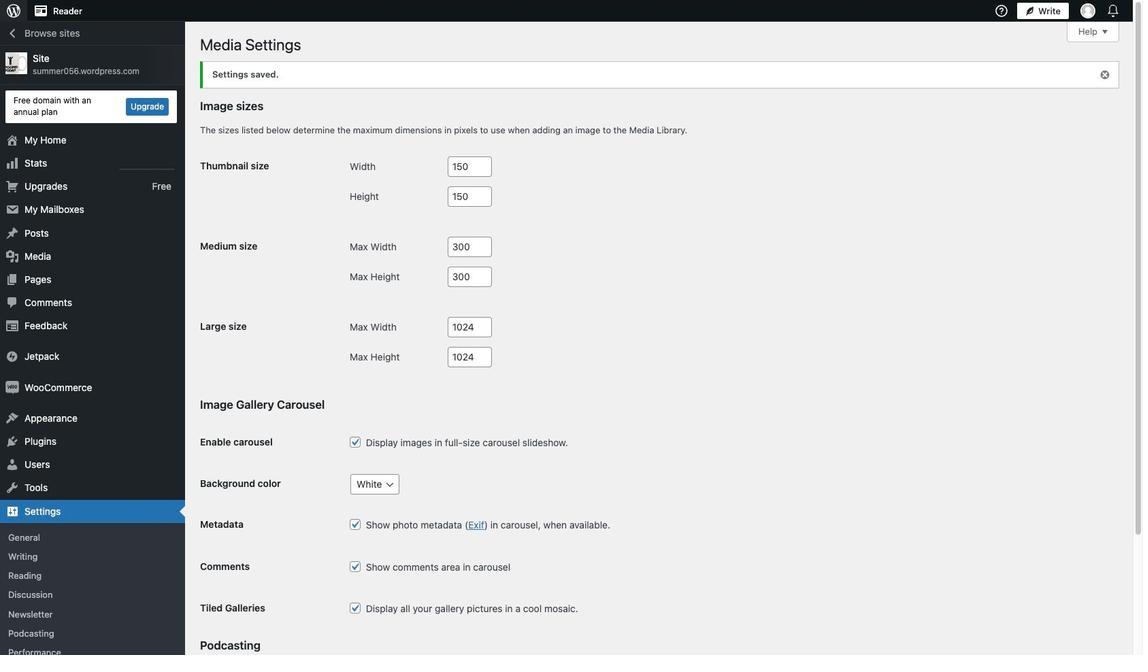 Task type: vqa. For each thing, say whether or not it's contained in the screenshot.
Submit
no



Task type: describe. For each thing, give the bounding box(es) containing it.
hourly views image
[[120, 157, 174, 171]]

main menu navigation
[[0, 22, 185, 655]]

toolbar navigation
[[0, 0, 1125, 22]]



Task type: locate. For each thing, give the bounding box(es) containing it.
None checkbox
[[350, 437, 361, 448], [350, 519, 361, 530], [350, 561, 361, 572], [350, 603, 361, 614], [350, 437, 361, 448], [350, 519, 361, 530], [350, 561, 361, 572], [350, 603, 361, 614]]

None number field
[[448, 156, 492, 177], [448, 186, 492, 207], [448, 237, 492, 257], [448, 267, 492, 287], [448, 317, 492, 338], [448, 347, 492, 367], [448, 156, 492, 177], [448, 186, 492, 207], [448, 237, 492, 257], [448, 267, 492, 287], [448, 317, 492, 338], [448, 347, 492, 367]]



